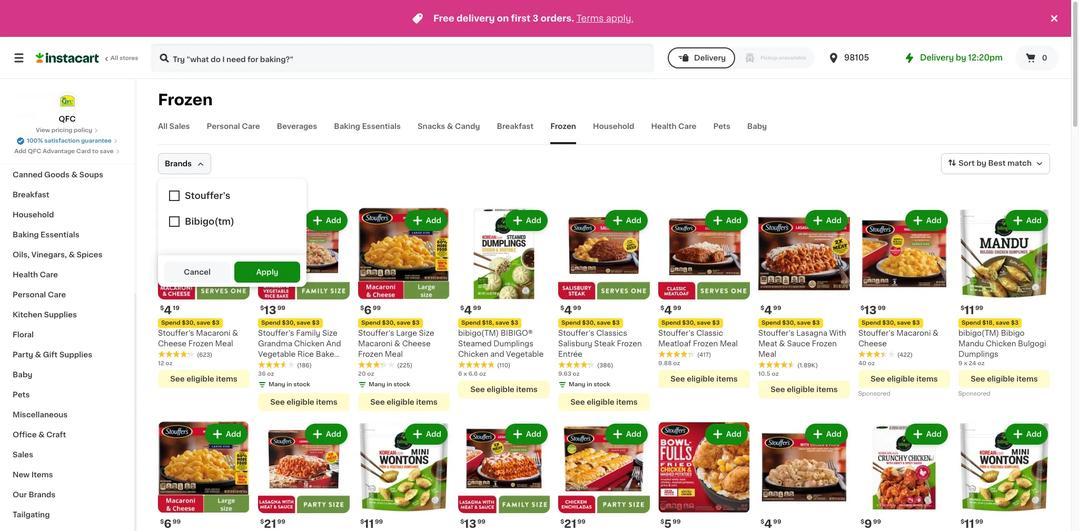 Task type: vqa. For each thing, say whether or not it's contained in the screenshot.
Towelettes at the right top
no



Task type: locate. For each thing, give the bounding box(es) containing it.
3 many in stock from the left
[[569, 382, 611, 388]]

oz for stouffer's lasagna with meat & sauce frozen meal
[[772, 372, 779, 377]]

3 stouffer's from the left
[[358, 330, 395, 337]]

personal right all sales
[[207, 123, 240, 130]]

vinegars,
[[31, 251, 67, 259]]

by inside delivery by 12:20pm link
[[956, 54, 967, 62]]

$3 for bibigo(tm) bibigo® steamed dumplings chicken and vegetable
[[511, 320, 519, 326]]

see eligible items button for stouffer's family size grandma chicken and vegetable rice bake frozen entrée
[[258, 394, 350, 412]]

0 horizontal spatial size
[[322, 330, 338, 337]]

0 horizontal spatial vegetable
[[258, 351, 296, 358]]

stock
[[294, 382, 310, 388], [394, 382, 410, 388], [594, 382, 611, 388]]

save for stouffer's large size macaroni & cheese frozen meal
[[397, 320, 411, 326]]

items for stouffer's classic meatloaf frozen meal
[[717, 376, 738, 383]]

view pricing policy link
[[36, 126, 99, 135]]

liquor link
[[6, 105, 128, 125]]

qfc down 100%
[[28, 149, 41, 154]]

99 inside $ 5 99
[[673, 520, 681, 525]]

6 spend $30, save $3 from the left
[[762, 320, 820, 326]]

spend $18, save $3 up bibigo(tm) bibigo® steamed dumplings chicken and vegetable
[[462, 320, 519, 326]]

meal down classic
[[720, 340, 738, 348]]

1 $3 from the left
[[212, 320, 220, 326]]

3 many from the left
[[569, 382, 586, 388]]

chicken inside bibigo(tm) bibigo® steamed dumplings chicken and vegetable
[[458, 351, 489, 358]]

size inside the stouffer's large size macaroni & cheese frozen meal
[[419, 330, 435, 337]]

5 spend from the left
[[562, 320, 581, 326]]

health care link
[[652, 121, 697, 144], [6, 265, 128, 285]]

stouffer's
[[158, 330, 194, 337], [258, 330, 294, 337], [358, 330, 395, 337], [559, 330, 595, 337], [659, 330, 695, 337], [759, 330, 795, 337], [859, 330, 895, 337]]

4 $30, from the left
[[582, 320, 596, 326]]

save up stouffer's macaroni & cheese frozen meal
[[197, 320, 211, 326]]

baking right the beverages link
[[334, 123, 360, 130]]

see eligible items button for stouffer's macaroni & cheese frozen meal
[[158, 370, 250, 388]]

snacks
[[418, 123, 445, 130]]

2 $18, from the left
[[983, 320, 995, 326]]

$30, up grandma
[[282, 320, 295, 326]]

see eligible items button down (386)
[[559, 394, 650, 412]]

see eligible items down "(110)"
[[471, 386, 538, 394]]

stock down (225)
[[394, 382, 410, 388]]

stouffer's up meat on the right of page
[[759, 330, 795, 337]]

9 inside bibigo(tm) bibigo mandu chicken bulgogi dumplings 9 x 24 oz
[[959, 361, 963, 367]]

macaroni inside stouffer's macaroni & cheese frozen meal
[[196, 330, 231, 337]]

0 horizontal spatial in
[[287, 382, 292, 388]]

many in stock for 13
[[269, 382, 310, 388]]

spices
[[77, 251, 102, 259]]

chicken down family
[[294, 340, 325, 348]]

$30, up the stouffer's classic meatloaf frozen meal
[[683, 320, 696, 326]]

lasagna
[[797, 330, 828, 337]]

eligible for stouffer's family size grandma chicken and vegetable rice bake frozen entrée
[[287, 399, 314, 406]]

bibigo(tm) inside bibigo(tm) bibigo mandu chicken bulgogi dumplings 9 x 24 oz
[[959, 330, 1000, 337]]

8 spend from the left
[[862, 320, 881, 326]]

terms
[[577, 14, 604, 23]]

2 $ 21 99 from the left
[[561, 519, 586, 530]]

1 many in stock from the left
[[269, 382, 310, 388]]

eligible for stouffer's classics salisbury steak frozen entrée
[[587, 399, 615, 406]]

1 horizontal spatial cheese
[[402, 340, 431, 348]]

2 horizontal spatial many in stock
[[569, 382, 611, 388]]

9 $3 from the left
[[1012, 320, 1019, 326]]

see eligible items for stouffer's classic meatloaf frozen meal
[[671, 376, 738, 383]]

supplies up floral link
[[44, 311, 77, 319]]

1 vertical spatial pets
[[13, 392, 30, 399]]

& inside snacks & candy link
[[447, 123, 453, 130]]

7 $3 from the left
[[813, 320, 820, 326]]

in down stouffer's family size grandma chicken and vegetable rice bake frozen entrée
[[287, 382, 292, 388]]

4 for stouffer's macaroni & cheese frozen meal
[[164, 305, 172, 316]]

see down 6.6
[[471, 386, 485, 394]]

entrée inside stouffer's family size grandma chicken and vegetable rice bake frozen entrée
[[285, 361, 309, 369]]

spend $18, save $3 up bibigo
[[962, 320, 1019, 326]]

1 horizontal spatial health care link
[[652, 121, 697, 144]]

candy
[[455, 123, 480, 130]]

2 spend $30, save $3 from the left
[[261, 320, 320, 326]]

1 horizontal spatial brands
[[165, 160, 192, 168]]

1 spend $30, save $3 from the left
[[161, 320, 220, 326]]

1 horizontal spatial breakfast
[[497, 123, 534, 130]]

save up family
[[297, 320, 311, 326]]

bibigo(tm) bibigo mandu chicken bulgogi dumplings 9 x 24 oz
[[959, 330, 1047, 367]]

1 horizontal spatial baby
[[748, 123, 767, 130]]

2 stouffer's from the left
[[258, 330, 294, 337]]

1 horizontal spatial essentials
[[362, 123, 401, 130]]

0 horizontal spatial breakfast link
[[6, 185, 128, 205]]

many in stock down (225)
[[369, 382, 410, 388]]

entrée down rice
[[285, 361, 309, 369]]

oz right 9.63
[[573, 372, 580, 377]]

see for stouffer's large size macaroni & cheese frozen meal
[[371, 399, 385, 406]]

12:20pm
[[969, 54, 1003, 62]]

0 vertical spatial breakfast link
[[497, 121, 534, 144]]

$18, for 11
[[983, 320, 995, 326]]

1 horizontal spatial $ 21 99
[[561, 519, 586, 530]]

★★★★★
[[158, 351, 195, 358], [158, 351, 195, 358], [659, 351, 696, 358], [659, 351, 696, 358], [859, 351, 896, 358], [859, 351, 896, 358], [258, 361, 295, 369], [258, 361, 295, 369], [358, 361, 395, 369], [358, 361, 395, 369], [458, 361, 495, 369], [458, 361, 495, 369], [559, 361, 595, 369], [559, 361, 595, 369], [759, 361, 796, 369], [759, 361, 796, 369]]

0 horizontal spatial 13
[[264, 305, 276, 316]]

see down 10.5 oz
[[771, 386, 786, 394]]

service type group
[[668, 47, 815, 69]]

3 $3 from the left
[[412, 320, 420, 326]]

2 many in stock from the left
[[369, 382, 410, 388]]

1 vertical spatial all
[[158, 123, 168, 130]]

goods for canned
[[44, 171, 70, 179]]

oz right 9.88
[[674, 361, 681, 367]]

sales down office
[[13, 452, 33, 459]]

spend for stouffer's family size grandma chicken and vegetable rice bake frozen entrée
[[261, 320, 281, 326]]

6 $30, from the left
[[783, 320, 796, 326]]

spend $30, save $3 up large
[[361, 320, 420, 326]]

(422)
[[898, 353, 913, 358]]

chicken
[[294, 340, 325, 348], [986, 340, 1017, 348], [458, 351, 489, 358]]

save up large
[[397, 320, 411, 326]]

household link
[[593, 121, 635, 144], [6, 205, 128, 225]]

sales
[[169, 123, 190, 130], [13, 452, 33, 459]]

oz right 20 on the left of page
[[367, 372, 374, 377]]

1 stouffer's from the left
[[158, 330, 194, 337]]

2 spend $18, save $3 from the left
[[962, 320, 1019, 326]]

see eligible items down (623)
[[170, 376, 237, 383]]

breakfast link left frozen link at the top of page
[[497, 121, 534, 144]]

macaroni inside stouffer's macaroni & cheese
[[897, 330, 931, 337]]

all inside all sales link
[[158, 123, 168, 130]]

1 horizontal spatial $18,
[[983, 320, 995, 326]]

eligible for bibigo(tm) bibigo mandu chicken bulgogi dumplings
[[988, 376, 1015, 383]]

oils, vinegars, & spices link
[[6, 245, 128, 265]]

13 for stouffer's macaroni & cheese
[[865, 305, 877, 316]]

(386)
[[598, 363, 614, 369]]

spend for stouffer's classic meatloaf frozen meal
[[662, 320, 681, 326]]

office & craft
[[13, 432, 66, 439]]

oz right 36
[[267, 372, 274, 377]]

2 $3 from the left
[[312, 320, 320, 326]]

$ 13 99 for stouffer's macaroni & cheese
[[861, 305, 886, 316]]

0 horizontal spatial by
[[956, 54, 967, 62]]

see eligible items down bibigo(tm) bibigo mandu chicken bulgogi dumplings 9 x 24 oz
[[971, 376, 1038, 383]]

spend for stouffer's macaroni & cheese
[[862, 320, 881, 326]]

1 vertical spatial dumplings
[[959, 351, 999, 358]]

in for 4
[[587, 382, 593, 388]]

stouffer's down "$ 4 19"
[[158, 330, 194, 337]]

vegetable inside stouffer's family size grandma chicken and vegetable rice bake frozen entrée
[[258, 351, 296, 358]]

by left 12:20pm
[[956, 54, 967, 62]]

meal up (225)
[[385, 351, 403, 358]]

eligible down (386)
[[587, 399, 615, 406]]

size inside stouffer's family size grandma chicken and vegetable rice bake frozen entrée
[[322, 330, 338, 337]]

see eligible items for stouffer's macaroni & cheese
[[871, 376, 938, 383]]

1 horizontal spatial health
[[652, 123, 677, 130]]

see for stouffer's classic meatloaf frozen meal
[[671, 376, 685, 383]]

oils, vinegars, & spices
[[13, 251, 102, 259]]

see down 9.88 oz
[[671, 376, 685, 383]]

9 inside product group
[[865, 519, 873, 530]]

frozen inside stouffer's macaroni & cheese frozen meal
[[189, 340, 213, 348]]

meal inside the stouffer's classic meatloaf frozen meal
[[720, 340, 738, 348]]

stouffer's up 40 oz
[[859, 330, 895, 337]]

orders.
[[541, 14, 575, 23]]

sales up brands dropdown button
[[169, 123, 190, 130]]

1 vertical spatial pets link
[[6, 385, 128, 405]]

1 horizontal spatial entrée
[[559, 351, 583, 358]]

(623)
[[197, 353, 212, 358]]

delivery inside "button"
[[695, 54, 726, 62]]

oils,
[[13, 251, 30, 259]]

1 horizontal spatial 21
[[565, 519, 577, 530]]

eligible down (186)
[[287, 399, 314, 406]]

4 for stouffer's classic meatloaf frozen meal
[[665, 305, 673, 316]]

0 horizontal spatial macaroni
[[196, 330, 231, 337]]

canned goods & soups
[[13, 171, 103, 179]]

1 horizontal spatial all
[[158, 123, 168, 130]]

& inside oils, vinegars, & spices link
[[69, 251, 75, 259]]

1 horizontal spatial pets link
[[714, 121, 731, 144]]

breakfast link down canned goods & soups
[[6, 185, 128, 205]]

0 horizontal spatial $ 13 99
[[260, 305, 286, 316]]

save for stouffer's classics salisbury steak frozen entrée
[[597, 320, 611, 326]]

spend for bibigo(tm) bibigo® steamed dumplings chicken and vegetable
[[462, 320, 481, 326]]

tailgating
[[13, 512, 50, 519]]

see eligible items down (186)
[[270, 399, 338, 406]]

health
[[652, 123, 677, 130], [13, 271, 38, 279]]

6 $3 from the left
[[713, 320, 720, 326]]

bibigo(tm) up mandu
[[959, 330, 1000, 337]]

0 vertical spatial supplies
[[44, 311, 77, 319]]

1 21 from the left
[[264, 519, 276, 530]]

9 spend from the left
[[962, 320, 982, 326]]

by inside best match sort by field
[[977, 160, 987, 167]]

save up stouffer's macaroni & cheese
[[898, 320, 911, 326]]

items for stouffer's macaroni & cheese
[[917, 376, 938, 383]]

in
[[287, 382, 292, 388], [387, 382, 392, 388], [587, 382, 593, 388]]

oz right "12"
[[166, 361, 173, 367]]

frozen link
[[551, 121, 576, 144]]

eligible down bibigo(tm) bibigo mandu chicken bulgogi dumplings 9 x 24 oz
[[988, 376, 1015, 383]]

2 bibigo(tm) from the left
[[959, 330, 1000, 337]]

see eligible items for stouffer's classics salisbury steak frozen entrée
[[571, 399, 638, 406]]

2 stock from the left
[[394, 382, 410, 388]]

see eligible items button for stouffer's lasagna with meat & sauce frozen meal
[[759, 381, 851, 399]]

$3 for stouffer's classic meatloaf frozen meal
[[713, 320, 720, 326]]

bibigo(tm) inside bibigo(tm) bibigo® steamed dumplings chicken and vegetable
[[458, 330, 499, 337]]

1 horizontal spatial by
[[977, 160, 987, 167]]

$18, for 4
[[482, 320, 494, 326]]

care
[[242, 123, 260, 130], [679, 123, 697, 130], [40, 271, 58, 279], [48, 291, 66, 299]]

$3 up lasagna
[[813, 320, 820, 326]]

by for sort
[[977, 160, 987, 167]]

4 spend from the left
[[462, 320, 481, 326]]

& inside 'condiments & sauces' link
[[61, 151, 67, 159]]

stouffer's inside stouffer's macaroni & cheese frozen meal
[[158, 330, 194, 337]]

see eligible items down '(1.89k)'
[[771, 386, 838, 394]]

$30, for stouffer's large size macaroni & cheese frozen meal
[[382, 320, 396, 326]]

5 spend $30, save $3 from the left
[[662, 320, 720, 326]]

meal inside stouffer's lasagna with meat & sauce frozen meal
[[759, 351, 777, 358]]

delivery by 12:20pm link
[[904, 52, 1003, 64]]

stouffer's inside stouffer's classics salisbury steak frozen entrée
[[559, 330, 595, 337]]

$18,
[[482, 320, 494, 326], [983, 320, 995, 326]]

cheese for 4
[[158, 340, 187, 348]]

$3 up large
[[412, 320, 420, 326]]

0 horizontal spatial sales
[[13, 452, 33, 459]]

0 vertical spatial entrée
[[559, 351, 583, 358]]

$3 for stouffer's large size macaroni & cheese frozen meal
[[412, 320, 420, 326]]

Best match Sort by field
[[942, 153, 1051, 174]]

meal inside stouffer's macaroni & cheese frozen meal
[[215, 340, 233, 348]]

stouffer's inside stouffer's family size grandma chicken and vegetable rice bake frozen entrée
[[258, 330, 294, 337]]

dumplings inside bibigo(tm) bibigo® steamed dumplings chicken and vegetable
[[494, 340, 534, 348]]

delivery for delivery by 12:20pm
[[921, 54, 955, 62]]

1 stock from the left
[[294, 382, 310, 388]]

our brands
[[13, 492, 56, 499]]

all stores link
[[36, 43, 139, 73]]

items for stouffer's lasagna with meat & sauce frozen meal
[[817, 386, 838, 394]]

stouffer's up grandma
[[258, 330, 294, 337]]

1 in from the left
[[287, 382, 292, 388]]

eligible
[[187, 376, 214, 383], [687, 376, 715, 383], [888, 376, 915, 383], [988, 376, 1015, 383], [487, 386, 515, 394], [787, 386, 815, 394], [287, 399, 314, 406], [387, 399, 415, 406], [587, 399, 615, 406]]

see eligible items button down "(110)"
[[458, 381, 550, 399]]

spend for stouffer's classics salisbury steak frozen entrée
[[562, 320, 581, 326]]

1 spend $18, save $3 from the left
[[462, 320, 519, 326]]

cheese up 12 oz
[[158, 340, 187, 348]]

1 horizontal spatial in
[[387, 382, 392, 388]]

1 horizontal spatial delivery
[[921, 54, 955, 62]]

all stores
[[111, 55, 138, 61]]

meal down meat on the right of page
[[759, 351, 777, 358]]

0 vertical spatial qfc
[[59, 115, 76, 123]]

delivery
[[457, 14, 495, 23]]

goods inside dry goods & pasta link
[[28, 131, 54, 139]]

1 cheese from the left
[[158, 340, 187, 348]]

all up brands dropdown button
[[158, 123, 168, 130]]

all inside the all stores link
[[111, 55, 118, 61]]

0 vertical spatial 9
[[959, 361, 963, 367]]

see down 12 oz
[[170, 376, 185, 383]]

beer & cider
[[13, 91, 61, 99]]

see down "24" at right
[[971, 376, 986, 383]]

$ 4 99 for stouffer's classics salisbury steak frozen entrée
[[561, 305, 582, 316]]

stouffer's for stouffer's macaroni & cheese frozen meal
[[158, 330, 194, 337]]

view
[[36, 128, 50, 133]]

3 stock from the left
[[594, 382, 611, 388]]

stock down (186)
[[294, 382, 310, 388]]

macaroni for 13
[[897, 330, 931, 337]]

goods inside canned goods & soups link
[[44, 171, 70, 179]]

1 horizontal spatial x
[[964, 361, 968, 367]]

None search field
[[151, 43, 655, 73]]

0 horizontal spatial cheese
[[158, 340, 187, 348]]

(186)
[[297, 363, 312, 369]]

1 $ 21 99 from the left
[[260, 519, 286, 530]]

sort
[[959, 160, 975, 167]]

kitchen
[[13, 311, 42, 319]]

1 vertical spatial health care
[[13, 271, 58, 279]]

stouffer's for stouffer's macaroni & cheese
[[859, 330, 895, 337]]

0 horizontal spatial sponsored badge image
[[859, 391, 891, 397]]

liquor
[[13, 111, 37, 119]]

frozen inside stouffer's lasagna with meat & sauce frozen meal
[[812, 340, 837, 348]]

save for stouffer's macaroni & cheese frozen meal
[[197, 320, 211, 326]]

5 stouffer's from the left
[[659, 330, 695, 337]]

breakfast down canned
[[13, 191, 49, 199]]

1 vertical spatial entrée
[[285, 361, 309, 369]]

see for bibigo(tm) bibigo mandu chicken bulgogi dumplings
[[971, 376, 986, 383]]

3 spend from the left
[[361, 320, 381, 326]]

qfc logo image
[[57, 92, 77, 112]]

6 stouffer's from the left
[[759, 330, 795, 337]]

2 size from the left
[[419, 330, 435, 337]]

sponsored badge image down 40 oz
[[859, 391, 891, 397]]

9
[[959, 361, 963, 367], [865, 519, 873, 530]]

beverages
[[33, 71, 73, 79], [277, 123, 317, 130]]

see eligible items down (422)
[[871, 376, 938, 383]]

see for stouffer's family size grandma chicken and vegetable rice bake frozen entrée
[[270, 399, 285, 406]]

save up lasagna
[[797, 320, 811, 326]]

0 horizontal spatial personal care link
[[6, 285, 128, 305]]

0 vertical spatial pets
[[714, 123, 731, 130]]

many down 9.63 oz at the right of the page
[[569, 382, 586, 388]]

0 vertical spatial by
[[956, 54, 967, 62]]

see eligible items button for bibigo(tm) bibigo mandu chicken bulgogi dumplings
[[959, 370, 1051, 388]]

limited time offer region
[[0, 0, 1049, 37]]

spend for stouffer's macaroni & cheese frozen meal
[[161, 320, 181, 326]]

chicken inside stouffer's family size grandma chicken and vegetable rice bake frozen entrée
[[294, 340, 325, 348]]

sponsored badge image
[[859, 391, 891, 397], [959, 391, 991, 397]]

save for stouffer's family size grandma chicken and vegetable rice bake frozen entrée
[[297, 320, 311, 326]]

cheese up 40 oz
[[859, 340, 888, 348]]

0 horizontal spatial 9
[[865, 519, 873, 530]]

size up and
[[322, 330, 338, 337]]

spend down "$ 4 19"
[[161, 320, 181, 326]]

24
[[969, 361, 977, 367]]

$ 9 99
[[861, 519, 882, 530]]

guarantee
[[81, 138, 112, 144]]

1 horizontal spatial size
[[419, 330, 435, 337]]

see down the 36 oz
[[270, 399, 285, 406]]

many in stock for 4
[[569, 382, 611, 388]]

spend $30, save $3 up stouffer's classics salisbury steak frozen entrée on the bottom right of the page
[[562, 320, 620, 326]]

1 horizontal spatial stock
[[394, 382, 410, 388]]

items for bibigo(tm) bibigo mandu chicken bulgogi dumplings
[[1017, 376, 1038, 383]]

0 vertical spatial goods
[[28, 131, 54, 139]]

5 $3 from the left
[[612, 320, 620, 326]]

2 in from the left
[[387, 382, 392, 388]]

40
[[859, 361, 867, 367]]

essentials up oils, vinegars, & spices on the left top of page
[[41, 231, 79, 239]]

0 vertical spatial x
[[964, 361, 968, 367]]

stock for 13
[[294, 382, 310, 388]]

vegetable down grandma
[[258, 351, 296, 358]]

1 horizontal spatial 9
[[959, 361, 963, 367]]

qfc
[[59, 115, 76, 123], [28, 149, 41, 154]]

add qfc advantage card to save
[[14, 149, 114, 154]]

3 cheese from the left
[[859, 340, 888, 348]]

spend $30, save $3 up family
[[261, 320, 320, 326]]

party
[[13, 351, 33, 359]]

& inside party & gift supplies link
[[35, 351, 41, 359]]

stouffer's inside the stouffer's large size macaroni & cheese frozen meal
[[358, 330, 395, 337]]

spend $30, save $3 up the stouffer's classic meatloaf frozen meal
[[662, 320, 720, 326]]

household
[[593, 123, 635, 130], [13, 211, 54, 219]]

1 bibigo(tm) from the left
[[458, 330, 499, 337]]

by
[[956, 54, 967, 62], [977, 160, 987, 167]]

see eligible items for bibigo(tm) bibigo mandu chicken bulgogi dumplings
[[971, 376, 1038, 383]]

eligible for bibigo(tm) bibigo® steamed dumplings chicken and vegetable
[[487, 386, 515, 394]]

see eligible items button down '(1.89k)'
[[759, 381, 851, 399]]

$18, up bibigo(tm) bibigo® steamed dumplings chicken and vegetable
[[482, 320, 494, 326]]

with
[[830, 330, 847, 337]]

in for 6
[[387, 382, 392, 388]]

spend up mandu
[[962, 320, 982, 326]]

1 vertical spatial essentials
[[41, 231, 79, 239]]

$30, for stouffer's macaroni & cheese
[[883, 320, 896, 326]]

personal up the kitchen
[[13, 291, 46, 299]]

sponsored badge image down "24" at right
[[959, 391, 991, 397]]

canned goods & soups link
[[6, 165, 128, 185]]

2 horizontal spatial 6
[[458, 372, 462, 377]]

oz for stouffer's classics salisbury steak frozen entrée
[[573, 372, 580, 377]]

0 horizontal spatial $ 21 99
[[260, 519, 286, 530]]

0 horizontal spatial 21
[[264, 519, 276, 530]]

cheese inside stouffer's macaroni & cheese frozen meal
[[158, 340, 187, 348]]

oz for stouffer's classic meatloaf frozen meal
[[674, 361, 681, 367]]

2 many from the left
[[369, 382, 386, 388]]

5 $30, from the left
[[683, 320, 696, 326]]

1 horizontal spatial baby link
[[748, 121, 767, 144]]

1 spend from the left
[[161, 320, 181, 326]]

2 horizontal spatial cheese
[[859, 340, 888, 348]]

personal care
[[207, 123, 260, 130], [13, 291, 66, 299]]

1 horizontal spatial chicken
[[458, 351, 489, 358]]

supplies inside kitchen supplies link
[[44, 311, 77, 319]]

goods
[[28, 131, 54, 139], [44, 171, 70, 179]]

baby link
[[748, 121, 767, 144], [6, 365, 128, 385]]

1 vertical spatial household link
[[6, 205, 128, 225]]

save for bibigo(tm) bibigo® steamed dumplings chicken and vegetable
[[496, 320, 510, 326]]

$ 6 99
[[360, 305, 381, 316], [160, 519, 181, 530]]

cheese inside stouffer's macaroni & cheese
[[859, 340, 888, 348]]

20
[[358, 372, 366, 377]]

$18, up mandu
[[983, 320, 995, 326]]

$ 13 99 for stouffer's family size grandma chicken and vegetable rice bake frozen entrée
[[260, 305, 286, 316]]

many in stock for 6
[[369, 382, 410, 388]]

household link right frozen link at the top of page
[[593, 121, 635, 144]]

2 spend from the left
[[261, 320, 281, 326]]

1 $18, from the left
[[482, 320, 494, 326]]

& inside stouffer's lasagna with meat & sauce frozen meal
[[780, 340, 786, 348]]

1 vertical spatial $ 6 99
[[160, 519, 181, 530]]

stock for 6
[[394, 382, 410, 388]]

0 horizontal spatial all
[[111, 55, 118, 61]]

spend up meatloaf
[[662, 320, 681, 326]]

see eligible items
[[170, 376, 237, 383], [671, 376, 738, 383], [871, 376, 938, 383], [971, 376, 1038, 383], [471, 386, 538, 394], [771, 386, 838, 394], [270, 399, 338, 406], [371, 399, 438, 406], [571, 399, 638, 406]]

see down 9.63 oz at the right of the page
[[571, 399, 585, 406]]

2 cheese from the left
[[402, 340, 431, 348]]

$30, up the "sauce"
[[783, 320, 796, 326]]

meal
[[215, 340, 233, 348], [720, 340, 738, 348], [385, 351, 403, 358], [759, 351, 777, 358]]

4 stouffer's from the left
[[559, 330, 595, 337]]

product group
[[158, 208, 250, 388], [258, 208, 350, 412], [358, 208, 450, 412], [458, 208, 550, 399], [559, 208, 650, 412], [659, 208, 750, 388], [759, 208, 851, 399], [859, 208, 951, 400], [959, 208, 1051, 400], [158, 422, 250, 532], [258, 422, 350, 532], [358, 422, 450, 532], [458, 422, 550, 532], [559, 422, 650, 532], [659, 422, 750, 532], [759, 422, 851, 532], [859, 422, 951, 532], [959, 422, 1051, 532]]

vegetable down bibigo®
[[506, 351, 544, 358]]

cheese for 13
[[859, 340, 888, 348]]

1 vertical spatial x
[[464, 372, 467, 377]]

0 vertical spatial sales
[[169, 123, 190, 130]]

eligible for stouffer's macaroni & cheese
[[888, 376, 915, 383]]

gift
[[43, 351, 58, 359]]

personal
[[207, 123, 240, 130], [13, 291, 46, 299]]

2 sponsored badge image from the left
[[959, 391, 991, 397]]

delivery button
[[668, 47, 736, 69]]

product group containing 9
[[859, 422, 951, 532]]

2 horizontal spatial many
[[569, 382, 586, 388]]

6 spend from the left
[[662, 320, 681, 326]]

1 $30, from the left
[[182, 320, 195, 326]]

8 $3 from the left
[[913, 320, 920, 326]]

0 vertical spatial household
[[593, 123, 635, 130]]

4 for stouffer's lasagna with meat & sauce frozen meal
[[765, 305, 773, 316]]

3 $30, from the left
[[382, 320, 396, 326]]

1 horizontal spatial macaroni
[[358, 340, 393, 348]]

chicken for 4
[[458, 351, 489, 358]]

0 horizontal spatial baby
[[13, 372, 32, 379]]

$ 13 99
[[260, 305, 286, 316], [861, 305, 886, 316], [461, 519, 486, 530]]

3 in from the left
[[587, 382, 593, 388]]

sales link
[[6, 445, 128, 465]]

4 spend $30, save $3 from the left
[[562, 320, 620, 326]]

1 horizontal spatial household link
[[593, 121, 635, 144]]

see eligible items button down (422)
[[859, 370, 951, 388]]

7 spend $30, save $3 from the left
[[862, 320, 920, 326]]

size right large
[[419, 330, 435, 337]]

2 horizontal spatial 13
[[865, 305, 877, 316]]

7 spend from the left
[[762, 320, 781, 326]]

99 inside $ 9 99
[[874, 520, 882, 525]]

7 $30, from the left
[[883, 320, 896, 326]]

qfc up view pricing policy link
[[59, 115, 76, 123]]

0 vertical spatial personal care link
[[207, 121, 260, 144]]

6 x 6.6 oz
[[458, 372, 486, 377]]

2 vegetable from the left
[[506, 351, 544, 358]]

stouffer's inside stouffer's lasagna with meat & sauce frozen meal
[[759, 330, 795, 337]]

see eligible items button for bibigo(tm) bibigo® steamed dumplings chicken and vegetable
[[458, 381, 550, 399]]

$30, up the stouffer's large size macaroni & cheese frozen meal
[[382, 320, 396, 326]]

0 horizontal spatial many
[[269, 382, 285, 388]]

office
[[13, 432, 37, 439]]

stouffer's for stouffer's classic meatloaf frozen meal
[[659, 330, 695, 337]]

meal inside the stouffer's large size macaroni & cheese frozen meal
[[385, 351, 403, 358]]

2 horizontal spatial stock
[[594, 382, 611, 388]]

pets
[[714, 123, 731, 130], [13, 392, 30, 399]]

see eligible items down (225)
[[371, 399, 438, 406]]

breakfast
[[497, 123, 534, 130], [13, 191, 49, 199]]

1 vertical spatial beverages
[[277, 123, 317, 130]]

0 horizontal spatial chicken
[[294, 340, 325, 348]]

stouffer's inside stouffer's macaroni & cheese
[[859, 330, 895, 337]]

6
[[364, 305, 372, 316], [458, 372, 462, 377], [164, 519, 172, 530]]

2 $30, from the left
[[282, 320, 295, 326]]

3 spend $30, save $3 from the left
[[361, 320, 420, 326]]

vegetable inside bibigo(tm) bibigo® steamed dumplings chicken and vegetable
[[506, 351, 544, 358]]

entrée
[[559, 351, 583, 358], [285, 361, 309, 369]]

0 horizontal spatial health care
[[13, 271, 58, 279]]

0 horizontal spatial personal care
[[13, 291, 66, 299]]

eligible for stouffer's macaroni & cheese frozen meal
[[187, 376, 214, 383]]

eligible down '(1.89k)'
[[787, 386, 815, 394]]

eligible down "(110)"
[[487, 386, 515, 394]]

essentials left snacks
[[362, 123, 401, 130]]

craft
[[46, 432, 66, 439]]

see down 40 oz
[[871, 376, 886, 383]]

vegetable for 13
[[258, 351, 296, 358]]

1 horizontal spatial vegetable
[[506, 351, 544, 358]]

0 horizontal spatial baby link
[[6, 365, 128, 385]]

1 size from the left
[[322, 330, 338, 337]]

2 21 from the left
[[565, 519, 577, 530]]

7 stouffer's from the left
[[859, 330, 895, 337]]

spend $30, save $3 up stouffer's macaroni & cheese
[[862, 320, 920, 326]]

1 vertical spatial supplies
[[59, 351, 92, 359]]

1 many from the left
[[269, 382, 285, 388]]

& inside stouffer's macaroni & cheese frozen meal
[[232, 330, 238, 337]]

floral link
[[6, 325, 128, 345]]

beer
[[13, 91, 31, 99]]

1 vertical spatial personal care
[[13, 291, 66, 299]]

eligible for stouffer's classic meatloaf frozen meal
[[687, 376, 715, 383]]

2 horizontal spatial chicken
[[986, 340, 1017, 348]]

chicken down steamed
[[458, 351, 489, 358]]

many in stock down (186)
[[269, 382, 310, 388]]

$3 up stouffer's macaroni & cheese
[[913, 320, 920, 326]]

save right 'to'
[[100, 149, 114, 154]]

personal care link
[[207, 121, 260, 144], [6, 285, 128, 305]]

goods down condiments & sauces
[[44, 171, 70, 179]]

spend up the stouffer's large size macaroni & cheese frozen meal
[[361, 320, 381, 326]]

x left 6.6
[[464, 372, 467, 377]]

1 sponsored badge image from the left
[[859, 391, 891, 397]]

1 vegetable from the left
[[258, 351, 296, 358]]

stouffer's inside the stouffer's classic meatloaf frozen meal
[[659, 330, 695, 337]]

oz inside bibigo(tm) bibigo mandu chicken bulgogi dumplings 9 x 24 oz
[[978, 361, 985, 367]]

brands down the items on the left bottom of page
[[29, 492, 56, 499]]

frozen inside stouffer's family size grandma chicken and vegetable rice bake frozen entrée
[[258, 361, 283, 369]]

4 $3 from the left
[[511, 320, 519, 326]]

0 vertical spatial dumplings
[[494, 340, 534, 348]]

cider
[[40, 91, 61, 99]]

apply button
[[234, 262, 300, 283]]



Task type: describe. For each thing, give the bounding box(es) containing it.
oz for stouffer's macaroni & cheese frozen meal
[[166, 361, 173, 367]]

new items
[[13, 472, 53, 479]]

0 horizontal spatial beverages
[[33, 71, 73, 79]]

stouffer's for stouffer's family size grandma chicken and vegetable rice bake frozen entrée
[[258, 330, 294, 337]]

1 vertical spatial sales
[[13, 452, 33, 459]]

(225)
[[397, 363, 413, 369]]

$ inside "$ 4 19"
[[160, 306, 164, 311]]

0 horizontal spatial pets link
[[6, 385, 128, 405]]

mandu
[[959, 340, 985, 348]]

$ inside $ 5 99
[[661, 520, 665, 525]]

(110)
[[497, 363, 511, 369]]

$ 4 19
[[160, 305, 180, 316]]

dry
[[13, 131, 27, 139]]

see eligible items for stouffer's family size grandma chicken and vegetable rice bake frozen entrée
[[270, 399, 338, 406]]

best
[[989, 160, 1006, 167]]

0 button
[[1016, 45, 1059, 71]]

apply.
[[606, 14, 634, 23]]

frozen inside the stouffer's large size macaroni & cheese frozen meal
[[358, 351, 383, 358]]

0 vertical spatial health
[[652, 123, 677, 130]]

tailgating link
[[6, 505, 128, 525]]

$3 for stouffer's macaroni & cheese
[[913, 320, 920, 326]]

satisfaction
[[44, 138, 80, 144]]

5
[[665, 519, 672, 530]]

sauce
[[788, 340, 811, 348]]

spend for stouffer's large size macaroni & cheese frozen meal
[[361, 320, 381, 326]]

stock for 4
[[594, 382, 611, 388]]

& inside dry goods & pasta link
[[55, 131, 62, 139]]

all for all sales
[[158, 123, 168, 130]]

brands inside 'link'
[[29, 492, 56, 499]]

sponsored badge image for 13
[[859, 391, 891, 397]]

9.63
[[559, 372, 572, 377]]

spend $30, save $3 for stouffer's lasagna with meat & sauce frozen meal
[[762, 320, 820, 326]]

0 vertical spatial baking
[[334, 123, 360, 130]]

by for delivery
[[956, 54, 967, 62]]

qfc link
[[57, 92, 77, 124]]

0 vertical spatial 6
[[364, 305, 372, 316]]

hard beverages link
[[6, 65, 128, 85]]

1 horizontal spatial pets
[[714, 123, 731, 130]]

$3 for stouffer's classics salisbury steak frozen entrée
[[612, 320, 620, 326]]

see eligible items for stouffer's macaroni & cheese frozen meal
[[170, 376, 237, 383]]

stouffer's for stouffer's large size macaroni & cheese frozen meal
[[358, 330, 395, 337]]

our brands link
[[6, 485, 128, 505]]

& inside office & craft link
[[38, 432, 45, 439]]

beer & cider link
[[6, 85, 128, 105]]

dry goods & pasta
[[13, 131, 85, 139]]

0 horizontal spatial pets
[[13, 392, 30, 399]]

$ 4 99 for stouffer's lasagna with meat & sauce frozen meal
[[761, 305, 782, 316]]

0 horizontal spatial health
[[13, 271, 38, 279]]

hard beverages
[[13, 71, 73, 79]]

3
[[533, 14, 539, 23]]

1 vertical spatial baby
[[13, 372, 32, 379]]

0 horizontal spatial baking essentials
[[13, 231, 79, 239]]

1 horizontal spatial personal care link
[[207, 121, 260, 144]]

see for stouffer's macaroni & cheese frozen meal
[[170, 376, 185, 383]]

& inside canned goods & soups link
[[71, 171, 78, 179]]

cancel button
[[164, 262, 230, 283]]

1 vertical spatial baking essentials link
[[6, 225, 128, 245]]

10.5
[[759, 372, 771, 377]]

bibigo®
[[501, 330, 533, 337]]

0 vertical spatial personal
[[207, 123, 240, 130]]

$ 5 99
[[661, 519, 681, 530]]

$30, for stouffer's classic meatloaf frozen meal
[[683, 320, 696, 326]]

cancel
[[184, 269, 211, 276]]

spend $18, save $3 for 11
[[962, 320, 1019, 326]]

0 vertical spatial breakfast
[[497, 123, 534, 130]]

condiments & sauces
[[13, 151, 97, 159]]

and
[[491, 351, 505, 358]]

40 oz
[[859, 361, 875, 367]]

$3 for stouffer's family size grandma chicken and vegetable rice bake frozen entrée
[[312, 320, 320, 326]]

0 horizontal spatial personal
[[13, 291, 46, 299]]

oz for stouffer's family size grandma chicken and vegetable rice bake frozen entrée
[[267, 372, 274, 377]]

items for stouffer's large size macaroni & cheese frozen meal
[[416, 399, 438, 406]]

1 horizontal spatial 13
[[464, 519, 477, 530]]

save for stouffer's classic meatloaf frozen meal
[[697, 320, 711, 326]]

1 vertical spatial 6
[[458, 372, 462, 377]]

& inside stouffer's macaroni & cheese
[[933, 330, 939, 337]]

steak
[[595, 340, 616, 348]]

bibigo(tm) bibigo® steamed dumplings chicken and vegetable
[[458, 330, 544, 358]]

spend $30, save $3 for stouffer's macaroni & cheese frozen meal
[[161, 320, 220, 326]]

frozen inside stouffer's classics salisbury steak frozen entrée
[[617, 340, 642, 348]]

snacks & candy link
[[418, 121, 480, 144]]

bibigo
[[1002, 330, 1025, 337]]

kitchen supplies
[[13, 311, 77, 319]]

macaroni inside the stouffer's large size macaroni & cheese frozen meal
[[358, 340, 393, 348]]

19
[[173, 306, 180, 311]]

0 vertical spatial baking essentials link
[[334, 121, 401, 144]]

spend $30, save $3 for stouffer's classic meatloaf frozen meal
[[662, 320, 720, 326]]

meatloaf
[[659, 340, 692, 348]]

many for 13
[[269, 382, 285, 388]]

1 horizontal spatial $ 13 99
[[461, 519, 486, 530]]

beverages link
[[277, 121, 317, 144]]

advantage
[[43, 149, 75, 154]]

floral
[[13, 331, 34, 339]]

save inside the add qfc advantage card to save link
[[100, 149, 114, 154]]

1 vertical spatial personal care link
[[6, 285, 128, 305]]

see for bibigo(tm) bibigo® steamed dumplings chicken and vegetable
[[471, 386, 485, 394]]

Search field
[[152, 44, 653, 72]]

brands inside dropdown button
[[165, 160, 192, 168]]

items for bibigo(tm) bibigo® steamed dumplings chicken and vegetable
[[517, 386, 538, 394]]

stouffer's macaroni & cheese
[[859, 330, 939, 348]]

98105
[[845, 54, 870, 62]]

0 horizontal spatial baking
[[13, 231, 39, 239]]

1 horizontal spatial breakfast link
[[497, 121, 534, 144]]

qfc inside the add qfc advantage card to save link
[[28, 149, 41, 154]]

view pricing policy
[[36, 128, 92, 133]]

0 vertical spatial essentials
[[362, 123, 401, 130]]

36 oz
[[258, 372, 274, 377]]

$30, for stouffer's macaroni & cheese frozen meal
[[182, 320, 195, 326]]

1 horizontal spatial beverages
[[277, 123, 317, 130]]

(417)
[[698, 353, 712, 358]]

soups
[[79, 171, 103, 179]]

4 for stouffer's classics salisbury steak frozen entrée
[[565, 305, 572, 316]]

see eligible items button for stouffer's classic meatloaf frozen meal
[[659, 370, 750, 388]]

items for stouffer's classics salisbury steak frozen entrée
[[617, 399, 638, 406]]

10.5 oz
[[759, 372, 779, 377]]

classic
[[697, 330, 724, 337]]

0 horizontal spatial $ 6 99
[[160, 519, 181, 530]]

stouffer's classic meatloaf frozen meal
[[659, 330, 738, 348]]

1 horizontal spatial $ 6 99
[[360, 305, 381, 316]]

many for 4
[[569, 382, 586, 388]]

spend $30, save $3 for stouffer's family size grandma chicken and vegetable rice bake frozen entrée
[[261, 320, 320, 326]]

$30, for stouffer's lasagna with meat & sauce frozen meal
[[783, 320, 796, 326]]

0 horizontal spatial x
[[464, 372, 467, 377]]

best match
[[989, 160, 1032, 167]]

0 vertical spatial health care
[[652, 123, 697, 130]]

see eligible items button for stouffer's macaroni & cheese
[[859, 370, 951, 388]]

miscellaneous
[[13, 412, 68, 419]]

0 horizontal spatial household
[[13, 211, 54, 219]]

add qfc advantage card to save link
[[14, 148, 120, 156]]

see for stouffer's lasagna with meat & sauce frozen meal
[[771, 386, 786, 394]]

1 vertical spatial health care link
[[6, 265, 128, 285]]

13 for stouffer's family size grandma chicken and vegetable rice bake frozen entrée
[[264, 305, 276, 316]]

party & gift supplies
[[13, 351, 92, 359]]

see eligible items button for stouffer's large size macaroni & cheese frozen meal
[[358, 394, 450, 412]]

see eligible items button for stouffer's classics salisbury steak frozen entrée
[[559, 394, 650, 412]]

cheese inside the stouffer's large size macaroni & cheese frozen meal
[[402, 340, 431, 348]]

$ inside $ 9 99
[[861, 520, 865, 525]]

see eligible items for stouffer's lasagna with meat & sauce frozen meal
[[771, 386, 838, 394]]

vegetable for 4
[[506, 351, 544, 358]]

condiments & sauces link
[[6, 145, 128, 165]]

chicken for 13
[[294, 340, 325, 348]]

product group containing 5
[[659, 422, 750, 532]]

eligible for stouffer's lasagna with meat & sauce frozen meal
[[787, 386, 815, 394]]

$ 4 99 for stouffer's classic meatloaf frozen meal
[[661, 305, 682, 316]]

meat
[[759, 340, 778, 348]]

size for 6
[[419, 330, 435, 337]]

save for stouffer's macaroni & cheese
[[898, 320, 911, 326]]

instacart logo image
[[36, 52, 99, 64]]

0 vertical spatial health care link
[[652, 121, 697, 144]]

free
[[434, 14, 455, 23]]

frozen inside the stouffer's classic meatloaf frozen meal
[[694, 340, 718, 348]]

macaroni for 4
[[196, 330, 231, 337]]

rice
[[298, 351, 314, 358]]

0 vertical spatial baby
[[748, 123, 767, 130]]

many for 6
[[369, 382, 386, 388]]

see for stouffer's macaroni & cheese
[[871, 376, 886, 383]]

classics
[[597, 330, 628, 337]]

all sales
[[158, 123, 190, 130]]

stores
[[120, 55, 138, 61]]

9.88
[[659, 361, 672, 367]]

chicken inside bibigo(tm) bibigo mandu chicken bulgogi dumplings 9 x 24 oz
[[986, 340, 1017, 348]]

our
[[13, 492, 27, 499]]

0 horizontal spatial 6
[[164, 519, 172, 530]]

miscellaneous link
[[6, 405, 128, 425]]

spend $30, save $3 for stouffer's macaroni & cheese
[[862, 320, 920, 326]]

entrée inside stouffer's classics salisbury steak frozen entrée
[[559, 351, 583, 358]]

save for stouffer's lasagna with meat & sauce frozen meal
[[797, 320, 811, 326]]

delivery by 12:20pm
[[921, 54, 1003, 62]]

canned
[[13, 171, 43, 179]]

$3 for stouffer's lasagna with meat & sauce frozen meal
[[813, 320, 820, 326]]

spend $18, save $3 for 4
[[462, 320, 519, 326]]

x inside bibigo(tm) bibigo mandu chicken bulgogi dumplings 9 x 24 oz
[[964, 361, 968, 367]]

1 horizontal spatial baking essentials
[[334, 123, 401, 130]]

& inside the stouffer's large size macaroni & cheese frozen meal
[[395, 340, 401, 348]]

goods for dry
[[28, 131, 54, 139]]

1 horizontal spatial household
[[593, 123, 635, 130]]

bibigo(tm) for steamed
[[458, 330, 499, 337]]

new items link
[[6, 465, 128, 485]]

large
[[396, 330, 417, 337]]

6.6
[[469, 372, 478, 377]]

spend for stouffer's lasagna with meat & sauce frozen meal
[[762, 320, 781, 326]]

delivery for delivery
[[695, 54, 726, 62]]

sauces
[[69, 151, 97, 159]]

save up bibigo
[[996, 320, 1010, 326]]

1 vertical spatial breakfast link
[[6, 185, 128, 205]]

oz right 6.6
[[479, 372, 486, 377]]

all sales link
[[158, 121, 190, 144]]

0
[[1043, 54, 1048, 62]]

98105 button
[[828, 43, 891, 73]]

card
[[76, 149, 91, 154]]

stouffer's lasagna with meat & sauce frozen meal
[[759, 330, 847, 358]]

20 oz
[[358, 372, 374, 377]]

1 horizontal spatial sales
[[169, 123, 190, 130]]

& inside beer & cider link
[[32, 91, 38, 99]]

1 horizontal spatial personal care
[[207, 123, 260, 130]]

$ 4 99 for bibigo(tm) bibigo® steamed dumplings chicken and vegetable
[[461, 305, 481, 316]]

apply
[[256, 269, 279, 276]]

supplies inside party & gift supplies link
[[59, 351, 92, 359]]

see eligible items for bibigo(tm) bibigo® steamed dumplings chicken and vegetable
[[471, 386, 538, 394]]

items for stouffer's family size grandma chicken and vegetable rice bake frozen entrée
[[316, 399, 338, 406]]

dumplings inside bibigo(tm) bibigo mandu chicken bulgogi dumplings 9 x 24 oz
[[959, 351, 999, 358]]

oz for stouffer's large size macaroni & cheese frozen meal
[[367, 372, 374, 377]]

1 vertical spatial baby link
[[6, 365, 128, 385]]

0 horizontal spatial breakfast
[[13, 191, 49, 199]]

stouffer's for stouffer's lasagna with meat & sauce frozen meal
[[759, 330, 795, 337]]

grandma
[[258, 340, 292, 348]]

stouffer's for stouffer's classics salisbury steak frozen entrée
[[559, 330, 595, 337]]



